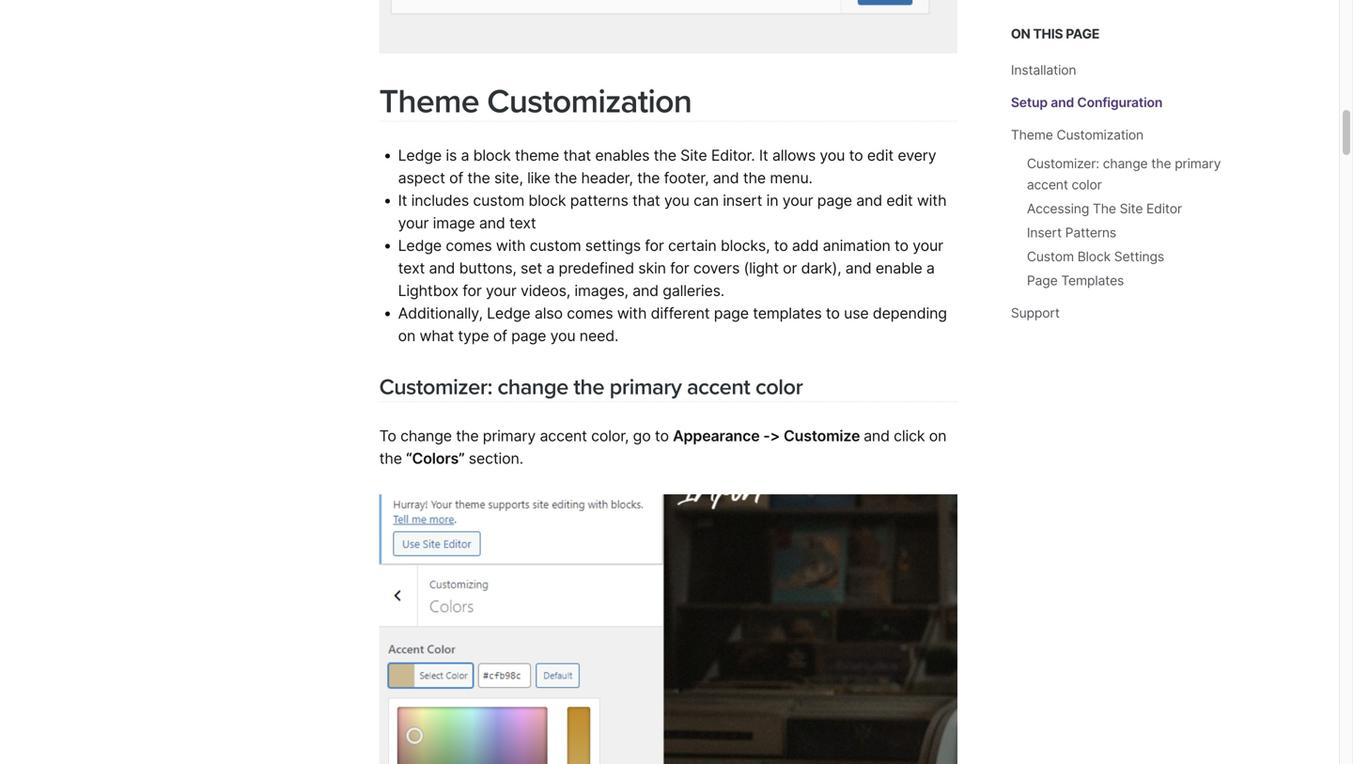Task type: vqa. For each thing, say whether or not it's contained in the screenshot.
"Customization"
yes



Task type: locate. For each thing, give the bounding box(es) containing it.
2 horizontal spatial change
[[1104, 156, 1149, 172]]

0 horizontal spatial on
[[398, 327, 416, 345]]

0 horizontal spatial a
[[461, 146, 470, 164]]

and down skin
[[633, 281, 659, 300]]

color for customizer: change the primary accent color accessing the site editor insert patterns custom block settings page templates
[[1072, 177, 1103, 193]]

can
[[694, 191, 719, 209]]

configuration
[[1078, 94, 1163, 110]]

with down "every"
[[918, 191, 947, 209]]

customizer: down what
[[379, 374, 493, 400]]

primary up section.
[[483, 427, 536, 445]]

theme up is
[[379, 82, 479, 122]]

0 horizontal spatial primary
[[483, 427, 536, 445]]

comes down image
[[446, 236, 492, 255]]

to up the enable
[[895, 236, 909, 255]]

primary for to change the primary accent color, go to appearance -> customize
[[483, 427, 536, 445]]

custom
[[473, 191, 525, 209], [530, 236, 582, 255]]

0 horizontal spatial that
[[564, 146, 591, 164]]

text up the set
[[510, 214, 536, 232]]

primary up go
[[610, 374, 682, 400]]

1 vertical spatial site
[[1120, 201, 1144, 217]]

change
[[1104, 156, 1149, 172], [498, 374, 569, 400], [401, 427, 452, 445]]

customizer: inside customizer: change the primary accent color accessing the site editor insert patterns custom block settings page templates
[[1028, 156, 1100, 172]]

1 horizontal spatial customizer:
[[1028, 156, 1100, 172]]

1 vertical spatial theme
[[1012, 127, 1054, 143]]

0 vertical spatial accent
[[1028, 177, 1069, 193]]

1 horizontal spatial site
[[1120, 201, 1144, 217]]

0 horizontal spatial theme
[[379, 82, 479, 122]]

2 horizontal spatial primary
[[1176, 156, 1222, 172]]

2 vertical spatial primary
[[483, 427, 536, 445]]

block up site,
[[474, 146, 511, 164]]

1 vertical spatial with
[[496, 236, 526, 255]]

1 horizontal spatial theme customization link
[[1012, 127, 1144, 143]]

and left click
[[864, 427, 890, 445]]

covers
[[694, 259, 740, 277]]

1 horizontal spatial you
[[665, 191, 690, 209]]

1 vertical spatial text
[[398, 259, 425, 277]]

(light
[[744, 259, 779, 277]]

2 vertical spatial with
[[617, 304, 647, 322]]

color inside customizer: change the primary accent color accessing the site editor insert patterns custom block settings page templates
[[1072, 177, 1103, 193]]

0 vertical spatial on
[[398, 327, 416, 345]]

theme
[[515, 146, 560, 164]]

settings
[[586, 236, 641, 255]]

ledge
[[398, 146, 442, 164], [398, 236, 442, 255], [487, 304, 531, 322]]

site inside ledge is a block theme that enables the site editor. it allows you to edit every aspect of the site, like the header, the footer, and the menu. it includes custom block patterns that you can insert in your page and edit with your image and text ledge comes with custom settings for certain blocks, to add animation to your text and buttons, set a predefined skin for covers (light or dark), and enable a lightbox for your videos, images, and galleries. additionally, ledge also comes with different page templates to use depending on what type of page you need.
[[681, 146, 708, 164]]

custom up the set
[[530, 236, 582, 255]]

0 vertical spatial primary
[[1176, 156, 1222, 172]]

add
[[793, 236, 819, 255]]

you down footer,
[[665, 191, 690, 209]]

ledge up 'aspect'
[[398, 146, 442, 164]]

0 vertical spatial theme customization
[[379, 82, 692, 122]]

customizer: change the primary accent color link down need.
[[379, 374, 803, 400]]

1 vertical spatial primary
[[610, 374, 682, 400]]

to right go
[[655, 427, 669, 445]]

you
[[820, 146, 846, 164], [665, 191, 690, 209], [551, 327, 576, 345]]

change for customizer: change the primary accent color accessing the site editor insert patterns custom block settings page templates
[[1104, 156, 1149, 172]]

for up skin
[[645, 236, 664, 255]]

1 vertical spatial theme customization
[[1012, 127, 1144, 143]]

and down "animation"
[[846, 259, 872, 277]]

1 horizontal spatial customization
[[1057, 127, 1144, 143]]

customization down setup and configuration
[[1057, 127, 1144, 143]]

1 vertical spatial theme customization link
[[1012, 127, 1144, 143]]

customization up 'enables'
[[487, 82, 692, 122]]

2 horizontal spatial accent
[[1028, 177, 1069, 193]]

1 horizontal spatial theme
[[1012, 127, 1054, 143]]

primary inside customizer: change the primary accent color accessing the site editor insert patterns custom block settings page templates
[[1176, 156, 1222, 172]]

and
[[1051, 94, 1075, 110], [713, 169, 740, 187], [857, 191, 883, 209], [479, 214, 506, 232], [429, 259, 455, 277], [846, 259, 872, 277], [633, 281, 659, 300], [864, 427, 890, 445]]

0 horizontal spatial with
[[496, 236, 526, 255]]

0 horizontal spatial text
[[398, 259, 425, 277]]

1 vertical spatial on
[[930, 427, 947, 445]]

set
[[521, 259, 543, 277]]

page templates link
[[1028, 273, 1125, 289]]

1 vertical spatial ledge
[[398, 236, 442, 255]]

section.
[[469, 449, 524, 468]]

color
[[1072, 177, 1103, 193], [756, 374, 803, 400]]

1 vertical spatial accent
[[687, 374, 751, 400]]

to
[[850, 146, 864, 164], [774, 236, 789, 255], [895, 236, 909, 255], [826, 304, 840, 322], [655, 427, 669, 445]]

0 vertical spatial color
[[1072, 177, 1103, 193]]

accent for customizer: change the primary accent color
[[687, 374, 751, 400]]

galleries.
[[663, 281, 725, 300]]

1 horizontal spatial customizer: change the primary accent color link
[[1028, 156, 1222, 193]]

you right the allows
[[820, 146, 846, 164]]

0 horizontal spatial you
[[551, 327, 576, 345]]

the up editor
[[1152, 156, 1172, 172]]

site inside customizer: change the primary accent color accessing the site editor insert patterns custom block settings page templates
[[1120, 201, 1144, 217]]

blocks,
[[721, 236, 770, 255]]

to change the primary accent color, go to appearance -> customize
[[379, 427, 864, 445]]

animation
[[823, 236, 891, 255]]

it
[[760, 146, 769, 164], [398, 191, 407, 209]]

customizer: change the primary accent color link
[[1028, 156, 1222, 193], [379, 374, 803, 400]]

accent for customizer: change the primary accent color accessing the site editor insert patterns custom block settings page templates
[[1028, 177, 1069, 193]]

color up >
[[756, 374, 803, 400]]

customizer:
[[1028, 156, 1100, 172], [379, 374, 493, 400]]

0 horizontal spatial of
[[450, 169, 464, 187]]

custom down site,
[[473, 191, 525, 209]]

ledge down image
[[398, 236, 442, 255]]

ledge is a block theme that enables the site editor. it allows you to edit every aspect of the site, like the header, the footer, and the menu. it includes custom block patterns that you can insert in your page and edit with your image and text ledge comes with custom settings for certain blocks, to add animation to your text and buttons, set a predefined skin for covers (light or dark), and enable a lightbox for your videos, images, and galleries. additionally, ledge also comes with different page templates to use depending on what type of page you need.
[[398, 146, 948, 345]]

0 horizontal spatial change
[[401, 427, 452, 445]]

your
[[783, 191, 814, 209], [398, 214, 429, 232], [913, 236, 944, 255], [486, 281, 517, 300]]

site up footer,
[[681, 146, 708, 164]]

a
[[461, 146, 470, 164], [547, 259, 555, 277], [927, 259, 935, 277]]

customizer: up 'accessing'
[[1028, 156, 1100, 172]]

comes
[[446, 236, 492, 255], [567, 304, 613, 322]]

edit
[[868, 146, 894, 164], [887, 191, 913, 209]]

0 horizontal spatial theme customization link
[[379, 82, 692, 122]]

accent
[[1028, 177, 1069, 193], [687, 374, 751, 400], [540, 427, 587, 445]]

depending
[[873, 304, 948, 322]]

you down 'also' on the left of the page
[[551, 327, 576, 345]]

1 horizontal spatial theme customization
[[1012, 127, 1144, 143]]

edit down "every"
[[887, 191, 913, 209]]

on inside and click on the
[[930, 427, 947, 445]]

what
[[420, 327, 454, 345]]

site
[[681, 146, 708, 164], [1120, 201, 1144, 217]]

on right click
[[930, 427, 947, 445]]

a right the set
[[547, 259, 555, 277]]

1 vertical spatial customizer:
[[379, 374, 493, 400]]

a right is
[[461, 146, 470, 164]]

2 vertical spatial for
[[463, 281, 482, 300]]

it down 'aspect'
[[398, 191, 407, 209]]

on
[[1012, 26, 1031, 42]]

change inside customizer: change the primary accent color accessing the site editor insert patterns custom block settings page templates
[[1104, 156, 1149, 172]]

theme customization link up theme
[[379, 82, 692, 122]]

site for the
[[1120, 201, 1144, 217]]

color up the
[[1072, 177, 1103, 193]]

block down like
[[529, 191, 566, 209]]

accent inside customizer: change the primary accent color accessing the site editor insert patterns custom block settings page templates
[[1028, 177, 1069, 193]]

0 vertical spatial theme
[[379, 82, 479, 122]]

different
[[651, 304, 710, 322]]

support
[[1012, 305, 1060, 321]]

text up lightbox
[[398, 259, 425, 277]]

of down is
[[450, 169, 464, 187]]

that down the header,
[[633, 191, 661, 209]]

0 vertical spatial text
[[510, 214, 536, 232]]

editor.
[[712, 146, 756, 164]]

2 horizontal spatial a
[[927, 259, 935, 277]]

of right the "type"
[[493, 327, 508, 345]]

0 horizontal spatial customizer:
[[379, 374, 493, 400]]

site right the
[[1120, 201, 1144, 217]]

1 vertical spatial customizer: change the primary accent color link
[[379, 374, 803, 400]]

0 vertical spatial comes
[[446, 236, 492, 255]]

-
[[764, 427, 771, 445]]

2 vertical spatial accent
[[540, 427, 587, 445]]

theme customization
[[379, 82, 692, 122], [1012, 127, 1144, 143]]

1 vertical spatial change
[[498, 374, 569, 400]]

0 horizontal spatial site
[[681, 146, 708, 164]]

for
[[645, 236, 664, 255], [671, 259, 690, 277], [463, 281, 482, 300]]

1 horizontal spatial with
[[617, 304, 647, 322]]

2 horizontal spatial for
[[671, 259, 690, 277]]

primary up editor
[[1176, 156, 1222, 172]]

videos,
[[521, 281, 571, 300]]

page right this
[[1066, 26, 1100, 42]]

1 horizontal spatial of
[[493, 327, 508, 345]]

accent left 'color,'
[[540, 427, 587, 445]]

theme customization up theme
[[379, 82, 692, 122]]

0 vertical spatial you
[[820, 146, 846, 164]]

header,
[[582, 169, 634, 187]]

1 horizontal spatial text
[[510, 214, 536, 232]]

theme customization down setup and configuration
[[1012, 127, 1144, 143]]

customizer: change the primary accent color link up accessing the site editor link
[[1028, 156, 1222, 193]]

the inside customizer: change the primary accent color accessing the site editor insert patterns custom block settings page templates
[[1152, 156, 1172, 172]]

the down to
[[379, 449, 402, 468]]

with
[[918, 191, 947, 209], [496, 236, 526, 255], [617, 304, 647, 322]]

0 vertical spatial customizer: change the primary accent color link
[[1028, 156, 1222, 193]]

for down buttons,
[[463, 281, 482, 300]]

0 horizontal spatial accent
[[540, 427, 587, 445]]

images,
[[575, 281, 629, 300]]

1 horizontal spatial custom
[[530, 236, 582, 255]]

theme down setup
[[1012, 127, 1054, 143]]

0 vertical spatial customization
[[487, 82, 692, 122]]

it left the allows
[[760, 146, 769, 164]]

1 horizontal spatial it
[[760, 146, 769, 164]]

1 horizontal spatial change
[[498, 374, 569, 400]]

change up accessing the site editor link
[[1104, 156, 1149, 172]]

1 vertical spatial that
[[633, 191, 661, 209]]

0 horizontal spatial custom
[[473, 191, 525, 209]]

1 vertical spatial it
[[398, 191, 407, 209]]

like
[[528, 169, 551, 187]]

2 vertical spatial you
[[551, 327, 576, 345]]

0 vertical spatial theme customization link
[[379, 82, 692, 122]]

"colors" section.
[[406, 449, 524, 468]]

a right the enable
[[927, 259, 935, 277]]

accent up appearance on the bottom of page
[[687, 374, 751, 400]]

2 horizontal spatial with
[[918, 191, 947, 209]]

setup and configuration link
[[1012, 94, 1163, 110]]

1 horizontal spatial accent
[[687, 374, 751, 400]]

0 horizontal spatial block
[[474, 146, 511, 164]]

1 horizontal spatial primary
[[610, 374, 682, 400]]

customization
[[487, 82, 692, 122], [1057, 127, 1144, 143]]

with down images,
[[617, 304, 647, 322]]

the right like
[[555, 169, 577, 187]]

1 horizontal spatial color
[[1072, 177, 1103, 193]]

block
[[474, 146, 511, 164], [529, 191, 566, 209]]

change for customizer: change the primary accent color
[[498, 374, 569, 400]]

and up lightbox
[[429, 259, 455, 277]]

theme customization link
[[379, 82, 692, 122], [1012, 127, 1144, 143]]

ledge left 'also' on the left of the page
[[487, 304, 531, 322]]

and right setup
[[1051, 94, 1075, 110]]

for down certain
[[671, 259, 690, 277]]

with up the set
[[496, 236, 526, 255]]

0 vertical spatial change
[[1104, 156, 1149, 172]]

change up "colors"
[[401, 427, 452, 445]]

page down 'also' on the left of the page
[[512, 327, 547, 345]]

theme customization link down setup and configuration
[[1012, 127, 1144, 143]]

accent up 'accessing'
[[1028, 177, 1069, 193]]

0 horizontal spatial color
[[756, 374, 803, 400]]

footer,
[[664, 169, 709, 187]]

0 vertical spatial of
[[450, 169, 464, 187]]

customizer: change the primary accent color accessing the site editor insert patterns custom block settings page templates
[[1028, 156, 1222, 289]]

edit left "every"
[[868, 146, 894, 164]]

1 horizontal spatial on
[[930, 427, 947, 445]]

primary for customizer: change the primary accent color
[[610, 374, 682, 400]]

0 vertical spatial site
[[681, 146, 708, 164]]

of
[[450, 169, 464, 187], [493, 327, 508, 345]]

the up "insert"
[[744, 169, 766, 187]]

color for customizer: change the primary accent color
[[756, 374, 803, 400]]

on left what
[[398, 327, 416, 345]]

change down 'also' on the left of the page
[[498, 374, 569, 400]]

page down galleries. on the top of the page
[[714, 304, 749, 322]]

1 horizontal spatial for
[[645, 236, 664, 255]]

text
[[510, 214, 536, 232], [398, 259, 425, 277]]

on
[[398, 327, 416, 345], [930, 427, 947, 445]]

that up the header,
[[564, 146, 591, 164]]

comes up need.
[[567, 304, 613, 322]]

1 vertical spatial of
[[493, 327, 508, 345]]

appearance
[[673, 427, 760, 445]]

site,
[[495, 169, 523, 187]]

and down editor.
[[713, 169, 740, 187]]

0 vertical spatial customizer:
[[1028, 156, 1100, 172]]

theme
[[379, 82, 479, 122], [1012, 127, 1054, 143]]

that
[[564, 146, 591, 164], [633, 191, 661, 209]]



Task type: describe. For each thing, give the bounding box(es) containing it.
on this page
[[1012, 26, 1100, 42]]

theme for theme customization link to the right
[[1012, 127, 1054, 143]]

0 horizontal spatial customizer: change the primary accent color link
[[379, 374, 803, 400]]

patterns
[[570, 191, 629, 209]]

enables
[[596, 146, 650, 164]]

the down 'enables'
[[638, 169, 660, 187]]

dark),
[[802, 259, 842, 277]]

custom block settings link
[[1028, 249, 1165, 265]]

0 vertical spatial ledge
[[398, 146, 442, 164]]

accessing
[[1028, 201, 1090, 217]]

primary for customizer: change the primary accent color accessing the site editor insert patterns custom block settings page templates
[[1176, 156, 1222, 172]]

insert
[[1028, 225, 1062, 241]]

1 horizontal spatial block
[[529, 191, 566, 209]]

use
[[844, 304, 869, 322]]

go
[[633, 427, 651, 445]]

also
[[535, 304, 563, 322]]

0 horizontal spatial it
[[398, 191, 407, 209]]

accessing the site editor link
[[1028, 201, 1183, 217]]

>
[[771, 427, 781, 445]]

0 vertical spatial custom
[[473, 191, 525, 209]]

templates
[[1062, 273, 1125, 289]]

includes
[[411, 191, 469, 209]]

0 horizontal spatial customization
[[487, 82, 692, 122]]

1 vertical spatial comes
[[567, 304, 613, 322]]

2 horizontal spatial you
[[820, 146, 846, 164]]

allows
[[773, 146, 816, 164]]

click
[[894, 427, 926, 445]]

certain
[[669, 236, 717, 255]]

the up footer,
[[654, 146, 677, 164]]

settings
[[1115, 249, 1165, 265]]

0 vertical spatial that
[[564, 146, 591, 164]]

block
[[1078, 249, 1111, 265]]

image
[[433, 214, 475, 232]]

enable
[[876, 259, 923, 277]]

predefined
[[559, 259, 635, 277]]

change for to change the primary accent color, go to appearance -> customize
[[401, 427, 452, 445]]

1 horizontal spatial a
[[547, 259, 555, 277]]

additionally,
[[398, 304, 483, 322]]

accent for to change the primary accent color, go to appearance -> customize
[[540, 427, 587, 445]]

insert
[[723, 191, 763, 209]]

in
[[767, 191, 779, 209]]

customizer: for customizer: change the primary accent color
[[379, 374, 493, 400]]

lightbox
[[398, 281, 459, 300]]

theme for the left theme customization link
[[379, 82, 479, 122]]

the up "colors" section.
[[456, 427, 479, 445]]

the down need.
[[574, 374, 605, 400]]

installation link
[[1012, 62, 1077, 78]]

0 horizontal spatial for
[[463, 281, 482, 300]]

insert patterns link
[[1028, 225, 1117, 241]]

customizer: change the primary accent color
[[379, 374, 803, 400]]

your down the menu.
[[783, 191, 814, 209]]

the inside and click on the
[[379, 449, 402, 468]]

to up or
[[774, 236, 789, 255]]

menu.
[[770, 169, 813, 187]]

and up "animation"
[[857, 191, 883, 209]]

the
[[1093, 201, 1117, 217]]

your down includes
[[398, 214, 429, 232]]

0 vertical spatial it
[[760, 146, 769, 164]]

site for the
[[681, 146, 708, 164]]

or
[[783, 259, 798, 277]]

0 vertical spatial edit
[[868, 146, 894, 164]]

page
[[1028, 273, 1058, 289]]

1 vertical spatial for
[[671, 259, 690, 277]]

installation
[[1012, 62, 1077, 78]]

is
[[446, 146, 457, 164]]

0 horizontal spatial theme customization
[[379, 82, 692, 122]]

0 vertical spatial for
[[645, 236, 664, 255]]

your down buttons,
[[486, 281, 517, 300]]

every
[[898, 146, 937, 164]]

setup and configuration
[[1012, 94, 1163, 110]]

custom
[[1028, 249, 1075, 265]]

and click on the
[[379, 427, 947, 468]]

buttons,
[[459, 259, 517, 277]]

page up "animation"
[[818, 191, 853, 209]]

customizer: for customizer: change the primary accent color accessing the site editor insert patterns custom block settings page templates
[[1028, 156, 1100, 172]]

to left use
[[826, 304, 840, 322]]

0 horizontal spatial comes
[[446, 236, 492, 255]]

your up the enable
[[913, 236, 944, 255]]

to left "every"
[[850, 146, 864, 164]]

0 vertical spatial block
[[474, 146, 511, 164]]

1 vertical spatial customization
[[1057, 127, 1144, 143]]

aspect
[[398, 169, 445, 187]]

need.
[[580, 327, 619, 345]]

patterns
[[1066, 225, 1117, 241]]

support link
[[1012, 305, 1060, 321]]

this
[[1034, 26, 1064, 42]]

2 vertical spatial ledge
[[487, 304, 531, 322]]

templates
[[753, 304, 822, 322]]

and right image
[[479, 214, 506, 232]]

"colors"
[[406, 449, 465, 468]]

on inside ledge is a block theme that enables the site editor. it allows you to edit every aspect of the site, like the header, the footer, and the menu. it includes custom block patterns that you can insert in your page and edit with your image and text ledge comes with custom settings for certain blocks, to add animation to your text and buttons, set a predefined skin for covers (light or dark), and enable a lightbox for your videos, images, and galleries. additionally, ledge also comes with different page templates to use depending on what type of page you need.
[[398, 327, 416, 345]]

the left site,
[[468, 169, 490, 187]]

1 vertical spatial you
[[665, 191, 690, 209]]

customize
[[784, 427, 861, 445]]

1 horizontal spatial that
[[633, 191, 661, 209]]

0 vertical spatial with
[[918, 191, 947, 209]]

and inside and click on the
[[864, 427, 890, 445]]

editor
[[1147, 201, 1183, 217]]

type
[[458, 327, 489, 345]]

1 vertical spatial custom
[[530, 236, 582, 255]]

setup
[[1012, 94, 1048, 110]]

color,
[[592, 427, 629, 445]]

skin
[[639, 259, 666, 277]]

1 vertical spatial edit
[[887, 191, 913, 209]]

to
[[379, 427, 397, 445]]



